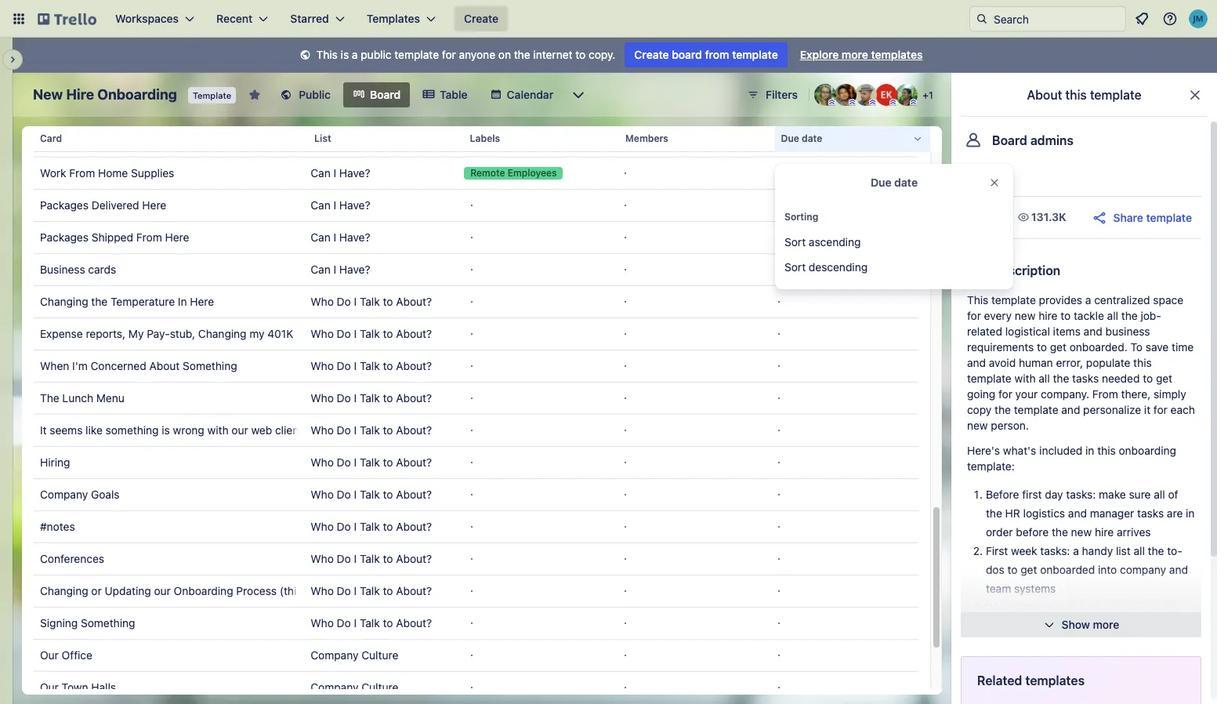 Task type: vqa. For each thing, say whether or not it's contained in the screenshot.


Task type: describe. For each thing, give the bounding box(es) containing it.
chris temperson (christemperson) image
[[855, 84, 877, 106]]

do for company goals
[[337, 488, 351, 501]]

explore more templates link
[[791, 42, 933, 67]]

time
[[1172, 340, 1194, 354]]

who for when i'm concerned about something
[[311, 359, 334, 372]]

5 can from the top
[[311, 263, 331, 276]]

create for create board from template
[[635, 48, 669, 61]]

all down human
[[1039, 372, 1050, 385]]

job-
[[1141, 309, 1162, 322]]

onboarding inside row
[[174, 584, 233, 597]]

the inside table
[[91, 295, 108, 308]]

conferences link
[[40, 543, 298, 575]]

in inside the here's what's included in this onboarding template:
[[1086, 444, 1095, 457]]

a inside this template provides a centralized space for every new hire to tackle all the job- related logistical items and business requirements to get onboarded. to save time and avoid human error, populate this template with all the tasks needed to get going for your company. from there, simply copy the template and personalize it for each new person.
[[1086, 293, 1092, 307]]

row containing packages delivered here
[[34, 189, 919, 222]]

newbie
[[1112, 601, 1148, 614]]

amy freiderson (amyfreiderson) image
[[815, 84, 837, 106]]

who do i talk to about? for when i'm concerned about something
[[311, 359, 432, 372]]

sure
[[1129, 488, 1151, 501]]

share template button
[[1092, 209, 1193, 226]]

more for explore
[[842, 48, 869, 61]]

explore
[[800, 48, 839, 61]]

do for #notes
[[337, 520, 351, 533]]

and right logistics
[[1069, 506, 1087, 520]]

labels
[[470, 133, 500, 144]]

row containing signing something
[[34, 607, 919, 640]]

0 horizontal spatial this
[[1066, 88, 1087, 102]]

row containing the lunch menu
[[34, 382, 919, 415]]

signing something
[[40, 616, 135, 630]]

5 do from the top
[[337, 423, 351, 437]]

talk for hiring
[[360, 456, 380, 469]]

2 vertical spatial here
[[190, 295, 214, 308]]

and left avoid at bottom right
[[967, 356, 986, 369]]

handy
[[1082, 544, 1113, 557]]

who for hiring
[[311, 456, 334, 469]]

date inside the 'due date' button
[[802, 133, 823, 144]]

have? inside row
[[339, 134, 370, 147]]

populate
[[1087, 356, 1131, 369]]

do for hiring
[[337, 456, 351, 469]]

1 horizontal spatial templates
[[1026, 673, 1085, 688]]

items
[[1053, 325, 1081, 338]]

packages delivered here link
[[40, 190, 298, 221]]

on
[[499, 48, 511, 61]]

remote
[[471, 167, 505, 179]]

it seems like something is wrong with our web client. who do i talk to about?
[[40, 423, 432, 437]]

sm image
[[298, 48, 313, 64]]

who inside before first day tasks: make sure all of the hr logistics and manager tasks are in order before the new hire arrives first week tasks: a handy list all the to- dos to get onboarded into company and team systems who's who list: help the newbie orient themselves and learn all about the key people they'll encounter at work
[[1021, 601, 1044, 614]]

sorting
[[785, 211, 819, 223]]

i'm
[[72, 359, 88, 372]]

#notes link
[[40, 511, 298, 543]]

i inside row
[[334, 134, 336, 147]]

board link
[[343, 82, 410, 107]]

in
[[178, 295, 187, 308]]

new inside before first day tasks: make sure all of the hr logistics and manager tasks are in order before the new hire arrives first week tasks: a handy list all the to- dos to get onboarded into company and team systems who's who list: help the newbie orient themselves and learn all about the key people they'll encounter at work
[[1071, 525, 1092, 539]]

human
[[1019, 356, 1054, 369]]

row containing card
[[34, 120, 931, 158]]

row containing changing the temperature in here
[[34, 285, 919, 318]]

0 vertical spatial tasks:
[[1067, 488, 1096, 501]]

changing or updating our onboarding process (this board)
[[40, 584, 339, 597]]

do for changing the temperature in here
[[337, 295, 351, 308]]

can for home
[[311, 166, 331, 180]]

it
[[1145, 403, 1151, 416]]

have? for here
[[339, 198, 370, 212]]

color: green, title: "remote employees" element
[[464, 167, 563, 180]]

who do i talk to about? for the lunch menu
[[311, 391, 432, 405]]

who for signing something
[[311, 616, 334, 630]]

changing the temperature in here link
[[40, 286, 298, 318]]

this member is an admin of this workspace. image for amy freiderson (amyfreiderson) image
[[829, 99, 836, 106]]

share
[[1114, 211, 1144, 224]]

at
[[1112, 638, 1121, 652]]

our office
[[40, 648, 92, 662]]

row containing our town halls
[[34, 671, 919, 704]]

admins
[[1031, 133, 1074, 147]]

about? for #notes
[[396, 520, 432, 533]]

included
[[1040, 444, 1083, 457]]

list
[[314, 133, 331, 144]]

have? for from
[[339, 231, 370, 244]]

shipped
[[92, 231, 133, 244]]

who for #notes
[[311, 520, 334, 533]]

of
[[1169, 488, 1179, 501]]

new hire onboarding
[[33, 86, 177, 103]]

#notes
[[40, 520, 75, 533]]

who for the lunch menu
[[311, 391, 334, 405]]

andre gorte (andregorte) image
[[835, 84, 857, 106]]

needed
[[1102, 372, 1140, 385]]

here's what's included in this onboarding template:
[[967, 444, 1177, 473]]

home
[[98, 166, 128, 180]]

encounter
[[1057, 638, 1109, 652]]

key
[[1163, 619, 1180, 633]]

who do i talk to about? for #notes
[[311, 520, 432, 533]]

hr
[[1006, 506, 1021, 520]]

1 vertical spatial here
[[165, 231, 189, 244]]

themselves
[[986, 619, 1044, 633]]

primary element
[[0, 0, 1218, 38]]

the left hr on the bottom
[[986, 506, 1003, 520]]

logistical
[[1006, 325, 1051, 338]]

help
[[1068, 601, 1089, 614]]

culture for our office
[[362, 648, 399, 662]]

1 horizontal spatial new
[[1015, 309, 1036, 322]]

star or unstar board image
[[249, 89, 261, 101]]

each
[[1171, 403, 1196, 416]]

row containing packages shipped from here
[[34, 221, 919, 254]]

members
[[626, 133, 669, 144]]

card button
[[34, 120, 308, 158]]

for right it
[[1154, 403, 1168, 416]]

about? for the lunch menu
[[396, 391, 432, 405]]

every
[[984, 309, 1012, 322]]

from inside this template provides a centralized space for every new hire to tackle all the job- related logistical items and business requirements to get onboarded. to save time and avoid human error, populate this template with all the tasks needed to get going for your company. from there, simply copy the template and personalize it for each new person.
[[1093, 387, 1119, 401]]

(this
[[280, 584, 302, 597]]

talk for changing or updating our onboarding process (this board)
[[360, 584, 380, 597]]

0 notifications image
[[1133, 9, 1152, 28]]

description
[[993, 263, 1061, 278]]

priscilla parjet (priscillaparjet) image
[[896, 84, 918, 106]]

0 horizontal spatial a
[[352, 48, 358, 61]]

0 vertical spatial something
[[183, 359, 237, 372]]

tasks inside this template provides a centralized space for every new hire to tackle all the job- related logistical items and business requirements to get onboarded. to save time and avoid human error, populate this template with all the tasks needed to get going for your company. from there, simply copy the template and personalize it for each new person.
[[1073, 372, 1099, 385]]

1 vertical spatial from
[[136, 231, 162, 244]]

systems
[[1015, 582, 1056, 595]]

and down list:
[[1047, 619, 1066, 633]]

it
[[40, 423, 47, 437]]

board for board
[[370, 88, 401, 101]]

with inside this template provides a centralized space for every new hire to tackle all the job- related logistical items and business requirements to get onboarded. to save time and avoid human error, populate this template with all the tasks needed to get going for your company. from there, simply copy the template and personalize it for each new person.
[[1015, 372, 1036, 385]]

1 horizontal spatial get
[[1050, 340, 1067, 354]]

company.
[[1041, 387, 1090, 401]]

list button
[[308, 120, 464, 158]]

row containing when i'm concerned about something
[[34, 350, 919, 383]]

hire inside before first day tasks: make sure all of the hr logistics and manager tasks are in order before the new hire arrives first week tasks: a handy list all the to- dos to get onboarded into company and team systems who's who list: help the newbie orient themselves and learn all about the key people they'll encounter at work
[[1095, 525, 1114, 539]]

process
[[236, 584, 277, 597]]

this member is an admin of this workspace. image for chris temperson (christemperson) "image"
[[869, 99, 877, 106]]

about? for changing or updating our onboarding process (this board)
[[396, 584, 432, 597]]

starred button
[[281, 6, 354, 31]]

workspaces
[[115, 12, 179, 25]]

row containing work from home supplies
[[34, 157, 919, 190]]

order
[[986, 525, 1013, 539]]

changing for temperature
[[40, 295, 88, 308]]

show
[[1062, 618, 1090, 631]]

pay-
[[147, 327, 170, 340]]

hire
[[66, 86, 94, 103]]

the up company.
[[1053, 372, 1070, 385]]

packages delivered here
[[40, 198, 166, 212]]

temperature
[[111, 295, 175, 308]]

1 vertical spatial is
[[162, 423, 170, 437]]

all down the centralized at the right top
[[1108, 309, 1119, 322]]

there,
[[1122, 387, 1151, 401]]

can i have? row
[[34, 125, 919, 158]]

about? for hiring
[[396, 456, 432, 469]]

do for when i'm concerned about something
[[337, 359, 351, 372]]

the left 'key'
[[1143, 619, 1160, 633]]

members button
[[619, 120, 775, 158]]

supplies
[[131, 166, 174, 180]]

or
[[91, 584, 102, 597]]

reports,
[[86, 327, 126, 340]]

about? for conferences
[[396, 552, 432, 565]]

about
[[1111, 619, 1140, 633]]

row containing company goals
[[34, 478, 919, 511]]

talk for signing something
[[360, 616, 380, 630]]

changing or updating our onboarding process (this board) link
[[40, 575, 339, 607]]

something
[[106, 423, 159, 437]]

who for company goals
[[311, 488, 334, 501]]

this member is an admin of this workspace. image for priscilla parjet (priscillaparjet) icon
[[910, 99, 917, 106]]

who do i talk to about? for company goals
[[311, 488, 432, 501]]

to
[[1131, 340, 1143, 354]]

to-
[[1168, 544, 1183, 557]]

save
[[1146, 340, 1169, 354]]

1 vertical spatial get
[[1156, 372, 1173, 385]]

Search field
[[989, 7, 1126, 31]]

our office link
[[40, 640, 298, 671]]

for left your
[[999, 387, 1013, 401]]

do for changing or updating our onboarding process (this board)
[[337, 584, 351, 597]]

filters
[[766, 88, 798, 101]]

copy
[[967, 403, 992, 416]]

signing
[[40, 616, 78, 630]]

this for this is a public template for anyone on the internet to copy.
[[316, 48, 338, 61]]

when i'm concerned about something
[[40, 359, 237, 372]]

who for changing or updating our onboarding process (this board)
[[311, 584, 334, 597]]

1 vertical spatial our
[[154, 584, 171, 597]]

5 have? from the top
[[339, 263, 370, 276]]

search image
[[976, 13, 989, 25]]

changing for updating
[[40, 584, 88, 597]]

our for our town halls
[[40, 681, 59, 694]]

the down logistics
[[1052, 525, 1069, 539]]

company culture for our office
[[311, 648, 399, 662]]

who do i talk to about? for conferences
[[311, 552, 432, 565]]

1 vertical spatial new
[[967, 419, 988, 432]]



Task type: locate. For each thing, give the bounding box(es) containing it.
a inside before first day tasks: make sure all of the hr logistics and manager tasks are in order before the new hire arrives first week tasks: a handy list all the to- dos to get onboarded into company and team systems who's who list: help the newbie orient themselves and learn all about the key people they'll encounter at work
[[1074, 544, 1079, 557]]

tasks down sure
[[1138, 506, 1164, 520]]

this member is an admin of this workspace. image left +
[[910, 99, 917, 106]]

our down conferences link in the bottom of the page
[[154, 584, 171, 597]]

the left to-
[[1148, 544, 1165, 557]]

14 row from the top
[[34, 543, 919, 575]]

0 vertical spatial more
[[842, 48, 869, 61]]

about? for company goals
[[396, 488, 432, 501]]

tackle
[[1074, 309, 1105, 322]]

0 vertical spatial culture
[[362, 648, 399, 662]]

in right included
[[1086, 444, 1095, 457]]

1 vertical spatial culture
[[362, 681, 399, 694]]

client.
[[275, 423, 306, 437]]

10 do from the top
[[337, 584, 351, 597]]

changing inside the expense reports, my pay-stub, changing my 401k link
[[198, 327, 247, 340]]

0 horizontal spatial about
[[149, 359, 180, 372]]

0 horizontal spatial date
[[802, 133, 823, 144]]

this member is an admin of this workspace. image for andre gorte (andregorte) icon
[[849, 99, 856, 106]]

2 packages from the top
[[40, 231, 89, 244]]

and down to-
[[1170, 563, 1189, 576]]

this
[[316, 48, 338, 61], [967, 293, 989, 307]]

2 about? from the top
[[396, 327, 432, 340]]

talk for expense reports, my pay-stub, changing my 401k
[[360, 327, 380, 340]]

who do i talk to about? for expense reports, my pay-stub, changing my 401k
[[311, 327, 432, 340]]

0 vertical spatial this
[[1066, 88, 1087, 102]]

onboarding down conferences link in the bottom of the page
[[174, 584, 233, 597]]

1 talk from the top
[[360, 295, 380, 308]]

avoid
[[989, 356, 1016, 369]]

due down due date column header at the top right of page
[[871, 176, 892, 189]]

2 can i have? from the top
[[311, 166, 370, 180]]

5 can i have? from the top
[[311, 263, 370, 276]]

1 horizontal spatial date
[[895, 176, 918, 189]]

about down the expense reports, my pay-stub, changing my 401k link
[[149, 359, 180, 372]]

lunch
[[62, 391, 93, 405]]

hire up handy
[[1095, 525, 1114, 539]]

2 vertical spatial from
[[1093, 387, 1119, 401]]

new up logistical
[[1015, 309, 1036, 322]]

2 this member is an admin of this workspace. image from the left
[[849, 99, 856, 106]]

about? for changing the temperature in here
[[396, 295, 432, 308]]

4 row from the top
[[34, 221, 919, 254]]

11 do from the top
[[337, 616, 351, 630]]

when
[[40, 359, 69, 372]]

cards
[[88, 263, 116, 276]]

row containing conferences
[[34, 543, 919, 575]]

6 row from the top
[[34, 285, 919, 318]]

12 row from the top
[[34, 478, 919, 511]]

work from home supplies
[[40, 166, 174, 180]]

7 who do i talk to about? from the top
[[311, 520, 432, 533]]

sort descending button
[[775, 255, 1014, 280]]

8 about? from the top
[[396, 520, 432, 533]]

0 horizontal spatial something
[[81, 616, 135, 630]]

they'll
[[1024, 638, 1054, 652]]

1 horizontal spatial this
[[967, 293, 989, 307]]

1 horizontal spatial from
[[136, 231, 162, 244]]

sort for sort ascending
[[785, 235, 806, 249]]

work from home supplies link
[[40, 158, 298, 189]]

4 have? from the top
[[339, 231, 370, 244]]

new
[[33, 86, 63, 103]]

a
[[352, 48, 358, 61], [1086, 293, 1092, 307], [1074, 544, 1079, 557]]

6 about? from the top
[[396, 456, 432, 469]]

1 vertical spatial onboarding
[[174, 584, 233, 597]]

from up personalize
[[1093, 387, 1119, 401]]

get down 'week'
[[1021, 563, 1038, 576]]

1 horizontal spatial board
[[993, 133, 1028, 147]]

hiring link
[[40, 447, 298, 478]]

changing left or
[[40, 584, 88, 597]]

1 vertical spatial something
[[81, 616, 135, 630]]

Board name text field
[[25, 82, 185, 107]]

this inside the here's what's included in this onboarding template:
[[1098, 444, 1116, 457]]

changing left my
[[198, 327, 247, 340]]

hire
[[1039, 309, 1058, 322], [1095, 525, 1114, 539]]

who's
[[986, 601, 1018, 614]]

1 packages from the top
[[40, 198, 89, 212]]

the up show more
[[1092, 601, 1109, 614]]

our for our office
[[40, 648, 59, 662]]

1 horizontal spatial due date
[[871, 176, 918, 189]]

4 talk from the top
[[360, 391, 380, 405]]

about? for when i'm concerned about something
[[396, 359, 432, 372]]

this member is an admin of this workspace. image left chris temperson (christemperson) "image"
[[829, 99, 836, 106]]

here down supplies at the left
[[142, 198, 166, 212]]

1 can from the top
[[311, 134, 331, 147]]

0 vertical spatial packages
[[40, 198, 89, 212]]

3 this member is an admin of this workspace. image from the left
[[869, 99, 877, 106]]

0 horizontal spatial hire
[[1039, 309, 1058, 322]]

sort for sort descending
[[785, 260, 806, 274]]

company culture for our town halls
[[311, 681, 399, 694]]

who for expense reports, my pay-stub, changing my 401k
[[311, 327, 334, 340]]

our left office
[[40, 648, 59, 662]]

1 horizontal spatial in
[[1186, 506, 1195, 520]]

due date down filters
[[781, 133, 823, 144]]

row containing hiring
[[34, 446, 919, 479]]

is left public
[[341, 48, 349, 61]]

due date up sort ascending button
[[871, 176, 918, 189]]

create left board
[[635, 48, 669, 61]]

0 vertical spatial here
[[142, 198, 166, 212]]

packages for packages delivered here
[[40, 198, 89, 212]]

0 vertical spatial about
[[1027, 88, 1063, 102]]

0 horizontal spatial is
[[162, 423, 170, 437]]

1 vertical spatial our
[[40, 681, 59, 694]]

0 horizontal spatial more
[[842, 48, 869, 61]]

about
[[1027, 88, 1063, 102], [149, 359, 180, 372]]

0 vertical spatial create
[[464, 12, 499, 25]]

talk for #notes
[[360, 520, 380, 533]]

0 vertical spatial a
[[352, 48, 358, 61]]

changing inside 'changing the temperature in here' link
[[40, 295, 88, 308]]

this member is an admin of this workspace. image right amy freiderson (amyfreiderson) image
[[849, 99, 856, 106]]

sort ascending
[[785, 235, 861, 249]]

7 about? from the top
[[396, 488, 432, 501]]

our left town
[[40, 681, 59, 694]]

due inside button
[[781, 133, 800, 144]]

date up sort ascending button
[[895, 176, 918, 189]]

1 this member is an admin of this workspace. image from the left
[[829, 99, 836, 106]]

1 vertical spatial a
[[1086, 293, 1092, 307]]

0 vertical spatial due date
[[781, 133, 823, 144]]

and down company.
[[1062, 403, 1081, 416]]

4 about? from the top
[[396, 391, 432, 405]]

talk
[[360, 295, 380, 308], [360, 327, 380, 340], [360, 359, 380, 372], [360, 391, 380, 405], [360, 423, 380, 437], [360, 456, 380, 469], [360, 488, 380, 501], [360, 520, 380, 533], [360, 552, 380, 565], [360, 584, 380, 597], [360, 616, 380, 630]]

list
[[1116, 544, 1131, 557]]

who do i talk to about? for changing the temperature in here
[[311, 295, 432, 308]]

onboarded
[[1041, 563, 1095, 576]]

tasks inside before first day tasks: make sure all of the hr logistics and manager tasks are in order before the new hire arrives first week tasks: a handy list all the to- dos to get onboarded into company and team systems who's who list: help the newbie orient themselves and learn all about the key people they'll encounter at work
[[1138, 506, 1164, 520]]

copy.
[[589, 48, 616, 61]]

and down tackle
[[1084, 325, 1103, 338]]

to inside before first day tasks: make sure all of the hr logistics and manager tasks are in order before the new hire arrives first week tasks: a handy list all the to- dos to get onboarded into company and team systems who's who list: help the newbie orient themselves and learn all about the key people they'll encounter at work
[[1008, 563, 1018, 576]]

1 vertical spatial board
[[993, 133, 1028, 147]]

with inside table
[[207, 423, 229, 437]]

1 vertical spatial create
[[635, 48, 669, 61]]

table containing can i have?
[[22, 120, 942, 704]]

5 talk from the top
[[360, 423, 380, 437]]

1 row from the top
[[34, 120, 931, 158]]

2 do from the top
[[337, 327, 351, 340]]

the up 'business'
[[1122, 309, 1138, 322]]

board
[[672, 48, 702, 61]]

the
[[40, 391, 59, 405]]

this member is an admin of this workspace. image
[[890, 99, 897, 106]]

new down copy
[[967, 419, 988, 432]]

3 have? from the top
[[339, 198, 370, 212]]

this up admins
[[1066, 88, 1087, 102]]

it seems like something is wrong with our web client. link
[[40, 415, 306, 446]]

changing down business
[[40, 295, 88, 308]]

0 vertical spatial with
[[1015, 372, 1036, 385]]

1 culture from the top
[[362, 648, 399, 662]]

2 vertical spatial company
[[311, 681, 359, 694]]

2 horizontal spatial this
[[1134, 356, 1152, 369]]

changing inside 'changing or updating our onboarding process (this board)' link
[[40, 584, 88, 597]]

recent
[[216, 12, 253, 25]]

company for our office
[[311, 648, 359, 662]]

hire inside this template provides a centralized space for every new hire to tackle all the job- related logistical items and business requirements to get onboarded. to save time and avoid human error, populate this template with all the tasks needed to get going for your company. from there, simply copy the template and personalize it for each new person.
[[1039, 309, 1058, 322]]

more up at
[[1093, 618, 1120, 631]]

card
[[40, 133, 62, 144]]

can i have? for home
[[311, 166, 370, 180]]

0 vertical spatial is
[[341, 48, 349, 61]]

more for show
[[1093, 618, 1120, 631]]

about inside when i'm concerned about something link
[[149, 359, 180, 372]]

can i have? for from
[[311, 231, 370, 244]]

8 row from the top
[[34, 350, 919, 383]]

company for our town halls
[[311, 681, 359, 694]]

and
[[1084, 325, 1103, 338], [967, 356, 986, 369], [1062, 403, 1081, 416], [1069, 506, 1087, 520], [1170, 563, 1189, 576], [1047, 619, 1066, 633]]

close popover image
[[989, 176, 1001, 189]]

0 horizontal spatial templates
[[871, 48, 923, 61]]

16 row from the top
[[34, 607, 919, 640]]

10 who do i talk to about? from the top
[[311, 616, 432, 630]]

public button
[[271, 82, 340, 107]]

create inside the create board from template link
[[635, 48, 669, 61]]

1 vertical spatial company
[[311, 648, 359, 662]]

2 sort from the top
[[785, 260, 806, 274]]

packages
[[40, 198, 89, 212], [40, 231, 89, 244]]

personalize
[[1084, 403, 1142, 416]]

here right in
[[190, 295, 214, 308]]

who for conferences
[[311, 552, 334, 565]]

4 this member is an admin of this workspace. image from the left
[[910, 99, 917, 106]]

0 horizontal spatial our
[[154, 584, 171, 597]]

row containing expense reports, my pay-stub, changing my 401k
[[34, 318, 919, 350]]

create inside create button
[[464, 12, 499, 25]]

before first day tasks: make sure all of the hr logistics and manager tasks are in order before the new hire arrives first week tasks: a handy list all the to- dos to get onboarded into company and team systems who's who list: help the newbie orient themselves and learn all about the key people they'll encounter at work
[[986, 488, 1195, 652]]

onboarding up card button
[[97, 86, 177, 103]]

packages up business
[[40, 231, 89, 244]]

our inside our office link
[[40, 648, 59, 662]]

business cards link
[[40, 254, 298, 285]]

a left public
[[352, 48, 358, 61]]

in right are on the bottom
[[1186, 506, 1195, 520]]

the right on
[[514, 48, 531, 61]]

0 vertical spatial tasks
[[1073, 372, 1099, 385]]

0 horizontal spatial with
[[207, 423, 229, 437]]

6 talk from the top
[[360, 456, 380, 469]]

dos
[[986, 563, 1005, 576]]

8 do from the top
[[337, 520, 351, 533]]

7 talk from the top
[[360, 488, 380, 501]]

ellie kulick (elliekulick2) image
[[876, 84, 898, 106]]

something down stub,
[[183, 359, 237, 372]]

to
[[576, 48, 586, 61], [383, 295, 393, 308], [1061, 309, 1071, 322], [383, 327, 393, 340], [1037, 340, 1047, 354], [383, 359, 393, 372], [1143, 372, 1153, 385], [383, 391, 393, 405], [383, 423, 393, 437], [383, 456, 393, 469], [383, 488, 393, 501], [383, 520, 393, 533], [383, 552, 393, 565], [1008, 563, 1018, 576], [383, 584, 393, 597], [383, 616, 393, 630]]

0 vertical spatial board
[[370, 88, 401, 101]]

2 culture from the top
[[362, 681, 399, 694]]

3 can from the top
[[311, 198, 331, 212]]

get up simply at the bottom of the page
[[1156, 372, 1173, 385]]

do for conferences
[[337, 552, 351, 565]]

talk for conferences
[[360, 552, 380, 565]]

1 horizontal spatial due
[[871, 176, 892, 189]]

1 vertical spatial templates
[[1026, 673, 1085, 688]]

2 have? from the top
[[339, 166, 370, 180]]

1 vertical spatial tasks:
[[1041, 544, 1071, 557]]

expense reports, my pay-stub, changing my 401k link
[[40, 318, 298, 350]]

3 row from the top
[[34, 189, 919, 222]]

all
[[1108, 309, 1119, 322], [1039, 372, 1050, 385], [1154, 488, 1166, 501], [1134, 544, 1145, 557], [1097, 619, 1108, 633]]

with right the wrong
[[207, 423, 229, 437]]

11 talk from the top
[[360, 616, 380, 630]]

3 who do i talk to about? from the top
[[311, 359, 432, 372]]

4 can i have? from the top
[[311, 231, 370, 244]]

row containing changing or updating our onboarding process (this board)
[[34, 575, 919, 608]]

business
[[1106, 325, 1151, 338]]

from right 'work'
[[69, 166, 95, 180]]

4 can from the top
[[311, 231, 331, 244]]

1 horizontal spatial our
[[232, 423, 248, 437]]

2 horizontal spatial get
[[1156, 372, 1173, 385]]

2 horizontal spatial new
[[1071, 525, 1092, 539]]

onboarding inside "text field"
[[97, 86, 177, 103]]

0 horizontal spatial this
[[316, 48, 338, 61]]

our left the web
[[232, 423, 248, 437]]

our town halls
[[40, 681, 116, 694]]

talk for the lunch menu
[[360, 391, 380, 405]]

2 horizontal spatial from
[[1093, 387, 1119, 401]]

can inside can i have? row
[[311, 134, 331, 147]]

1 vertical spatial hire
[[1095, 525, 1114, 539]]

a up onboarded on the bottom of page
[[1074, 544, 1079, 557]]

the down cards
[[91, 295, 108, 308]]

this for this template provides a centralized space for every new hire to tackle all the job- related logistical items and business requirements to get onboarded. to save time and avoid human error, populate this template with all the tasks needed to get going for your company. from there, simply copy the template and personalize it for each new person.
[[967, 293, 989, 307]]

2 our from the top
[[40, 681, 59, 694]]

board down public
[[370, 88, 401, 101]]

talk for changing the temperature in here
[[360, 295, 380, 308]]

packages for packages shipped from here
[[40, 231, 89, 244]]

open information menu image
[[1163, 11, 1178, 27]]

board for board admins
[[993, 133, 1028, 147]]

this left 'onboarding'
[[1098, 444, 1116, 457]]

a up tackle
[[1086, 293, 1092, 307]]

1 about? from the top
[[396, 295, 432, 308]]

the
[[514, 48, 531, 61], [91, 295, 108, 308], [1122, 309, 1138, 322], [1053, 372, 1070, 385], [995, 403, 1011, 416], [986, 506, 1003, 520], [1052, 525, 1069, 539], [1148, 544, 1165, 557], [1092, 601, 1109, 614], [1143, 619, 1160, 633]]

tasks down error,
[[1073, 372, 1099, 385]]

create up anyone
[[464, 12, 499, 25]]

culture
[[362, 648, 399, 662], [362, 681, 399, 694]]

all right list
[[1134, 544, 1145, 557]]

this inside this template provides a centralized space for every new hire to tackle all the job- related logistical items and business requirements to get onboarded. to save time and avoid human error, populate this template with all the tasks needed to get going for your company. from there, simply copy the template and personalize it for each new person.
[[967, 293, 989, 307]]

10 row from the top
[[34, 414, 919, 447]]

is
[[341, 48, 349, 61], [162, 423, 170, 437]]

get
[[1050, 340, 1067, 354], [1156, 372, 1173, 385], [1021, 563, 1038, 576]]

here down the packages delivered here link at the left top of page
[[165, 231, 189, 244]]

9 do from the top
[[337, 552, 351, 565]]

about? for signing something
[[396, 616, 432, 630]]

1 vertical spatial date
[[895, 176, 918, 189]]

0 horizontal spatial in
[[1086, 444, 1095, 457]]

1 vertical spatial with
[[207, 423, 229, 437]]

1 vertical spatial company culture
[[311, 681, 399, 694]]

work
[[1124, 638, 1149, 652]]

for left anyone
[[442, 48, 456, 61]]

labels button
[[464, 120, 619, 158]]

this inside this template provides a centralized space for every new hire to tackle all the job- related logistical items and business requirements to get onboarded. to save time and avoid human error, populate this template with all the tasks needed to get going for your company. from there, simply copy the template and personalize it for each new person.
[[1134, 356, 1152, 369]]

get inside before first day tasks: make sure all of the hr logistics and manager tasks are in order before the new hire arrives first week tasks: a handy list all the to- dos to get onboarded into company and team systems who's who list: help the newbie orient themselves and learn all about the key people they'll encounter at work
[[1021, 563, 1038, 576]]

15 row from the top
[[34, 575, 919, 608]]

1 vertical spatial sort
[[785, 260, 806, 274]]

templates up priscilla parjet (priscillaparjet) icon
[[871, 48, 923, 61]]

1 company culture from the top
[[311, 648, 399, 662]]

who for changing the temperature in here
[[311, 295, 334, 308]]

2 vertical spatial this
[[1098, 444, 1116, 457]]

7 do from the top
[[337, 488, 351, 501]]

3 talk from the top
[[360, 359, 380, 372]]

11 row from the top
[[34, 446, 919, 479]]

due date column header
[[775, 120, 931, 158]]

this down "to"
[[1134, 356, 1152, 369]]

this up every
[[967, 293, 989, 307]]

2 who do i talk to about? from the top
[[311, 327, 432, 340]]

9 row from the top
[[34, 382, 919, 415]]

like
[[86, 423, 103, 437]]

goals
[[91, 488, 120, 501]]

this right sm image
[[316, 48, 338, 61]]

1 vertical spatial changing
[[198, 327, 247, 340]]

here
[[142, 198, 166, 212], [165, 231, 189, 244], [190, 295, 214, 308]]

can for from
[[311, 231, 331, 244]]

calendar link
[[480, 82, 563, 107]]

in inside before first day tasks: make sure all of the hr logistics and manager tasks are in order before the new hire arrives first week tasks: a handy list all the to- dos to get onboarded into company and team systems who's who list: help the newbie orient themselves and learn all about the key people they'll encounter at work
[[1186, 506, 1195, 520]]

culture for our town halls
[[362, 681, 399, 694]]

1 vertical spatial due date
[[871, 176, 918, 189]]

0 vertical spatial from
[[69, 166, 95, 180]]

1 sort from the top
[[785, 235, 806, 249]]

sort
[[785, 235, 806, 249], [785, 260, 806, 274]]

4 who do i talk to about? from the top
[[311, 391, 432, 405]]

due down filters
[[781, 133, 800, 144]]

who do i talk to about? for hiring
[[311, 456, 432, 469]]

who do i talk to about? for signing something
[[311, 616, 432, 630]]

0 horizontal spatial new
[[967, 419, 988, 432]]

1 horizontal spatial is
[[341, 48, 349, 61]]

2 vertical spatial new
[[1071, 525, 1092, 539]]

3 about? from the top
[[396, 359, 432, 372]]

10 about? from the top
[[396, 584, 432, 597]]

0 vertical spatial sort
[[785, 235, 806, 249]]

first
[[986, 544, 1008, 557]]

0 vertical spatial in
[[1086, 444, 1095, 457]]

2 can from the top
[[311, 166, 331, 180]]

can i have? inside can i have? row
[[311, 134, 370, 147]]

show more button
[[961, 612, 1202, 637]]

2 vertical spatial a
[[1074, 544, 1079, 557]]

more inside 'button'
[[1093, 618, 1120, 631]]

18 row from the top
[[34, 671, 919, 704]]

1 our from the top
[[40, 648, 59, 662]]

delivered
[[92, 198, 139, 212]]

0 vertical spatial new
[[1015, 309, 1036, 322]]

space
[[1154, 293, 1184, 307]]

2 company culture from the top
[[311, 681, 399, 694]]

4 do from the top
[[337, 391, 351, 405]]

template
[[193, 90, 231, 100]]

0 vertical spatial this
[[316, 48, 338, 61]]

0 vertical spatial company
[[40, 488, 88, 501]]

can for here
[[311, 198, 331, 212]]

1 vertical spatial tasks
[[1138, 506, 1164, 520]]

in
[[1086, 444, 1095, 457], [1186, 506, 1195, 520]]

0 horizontal spatial get
[[1021, 563, 1038, 576]]

0 vertical spatial our
[[232, 423, 248, 437]]

table
[[22, 120, 942, 704]]

sort down sorting on the top right
[[785, 235, 806, 249]]

from right the shipped
[[136, 231, 162, 244]]

2 talk from the top
[[360, 327, 380, 340]]

with up your
[[1015, 372, 1036, 385]]

0 horizontal spatial tasks
[[1073, 372, 1099, 385]]

9 about? from the top
[[396, 552, 432, 565]]

0 vertical spatial our
[[40, 648, 59, 662]]

1 do from the top
[[337, 295, 351, 308]]

3 do from the top
[[337, 359, 351, 372]]

5 row from the top
[[34, 253, 919, 286]]

packages inside packages shipped from here link
[[40, 231, 89, 244]]

have? for home
[[339, 166, 370, 180]]

about up admins
[[1027, 88, 1063, 102]]

0 vertical spatial templates
[[871, 48, 923, 61]]

hire down provides
[[1039, 309, 1058, 322]]

onboarding
[[1119, 444, 1177, 457]]

1 vertical spatial about
[[149, 359, 180, 372]]

can
[[311, 134, 331, 147], [311, 166, 331, 180], [311, 198, 331, 212], [311, 231, 331, 244], [311, 263, 331, 276]]

template inside the create board from template link
[[732, 48, 778, 61]]

0 vertical spatial get
[[1050, 340, 1067, 354]]

7 row from the top
[[34, 318, 919, 350]]

1 horizontal spatial about
[[1027, 88, 1063, 102]]

2 vertical spatial get
[[1021, 563, 1038, 576]]

who do i talk to about? for changing or updating our onboarding process (this board)
[[311, 584, 432, 597]]

3 can i have? from the top
[[311, 198, 370, 212]]

due date inside button
[[781, 133, 823, 144]]

packages shipped from here link
[[40, 222, 298, 253]]

date down amy freiderson (amyfreiderson) image
[[802, 133, 823, 144]]

0 vertical spatial changing
[[40, 295, 88, 308]]

create board from template
[[635, 48, 778, 61]]

this member is an admin of this workspace. image
[[829, 99, 836, 106], [849, 99, 856, 106], [869, 99, 877, 106], [910, 99, 917, 106]]

seems
[[50, 423, 83, 437]]

17 row from the top
[[34, 639, 919, 672]]

9 who do i talk to about? from the top
[[311, 584, 432, 597]]

business cards
[[40, 263, 116, 276]]

board left admins
[[993, 133, 1028, 147]]

do for signing something
[[337, 616, 351, 630]]

6 do from the top
[[337, 456, 351, 469]]

0 vertical spatial hire
[[1039, 309, 1058, 322]]

the up person.
[[995, 403, 1011, 416]]

131.3k
[[1032, 210, 1067, 223]]

0 vertical spatial date
[[802, 133, 823, 144]]

tasks: up onboarded on the bottom of page
[[1041, 544, 1071, 557]]

templates down they'll
[[1026, 673, 1085, 688]]

all right "learn"
[[1097, 619, 1108, 633]]

template inside share template button
[[1147, 211, 1193, 224]]

do for the lunch menu
[[337, 391, 351, 405]]

back to home image
[[38, 6, 96, 31]]

1 vertical spatial packages
[[40, 231, 89, 244]]

more right explore
[[842, 48, 869, 61]]

people
[[986, 638, 1021, 652]]

talk for when i'm concerned about something
[[360, 359, 380, 372]]

day
[[1045, 488, 1064, 501]]

1 vertical spatial more
[[1093, 618, 1120, 631]]

9 talk from the top
[[360, 552, 380, 565]]

0 horizontal spatial from
[[69, 166, 95, 180]]

company goals link
[[40, 479, 298, 510]]

can i have? for here
[[311, 198, 370, 212]]

2 row from the top
[[34, 157, 919, 190]]

my
[[128, 327, 144, 340]]

1 have? from the top
[[339, 134, 370, 147]]

row containing our office
[[34, 639, 919, 672]]

related
[[967, 325, 1003, 338]]

create for create
[[464, 12, 499, 25]]

1 can i have? from the top
[[311, 134, 370, 147]]

before
[[986, 488, 1020, 501]]

tasks: right day
[[1067, 488, 1096, 501]]

sort down sort ascending at the right top
[[785, 260, 806, 274]]

row containing #notes
[[34, 510, 919, 543]]

0 vertical spatial company culture
[[311, 648, 399, 662]]

for up related
[[967, 309, 982, 322]]

row
[[34, 120, 931, 158], [34, 157, 919, 190], [34, 189, 919, 222], [34, 221, 919, 254], [34, 253, 919, 286], [34, 285, 919, 318], [34, 318, 919, 350], [34, 350, 919, 383], [34, 382, 919, 415], [34, 414, 919, 447], [34, 446, 919, 479], [34, 478, 919, 511], [34, 510, 919, 543], [34, 543, 919, 575], [34, 575, 919, 608], [34, 607, 919, 640], [34, 639, 919, 672], [34, 671, 919, 704]]

talk for company goals
[[360, 488, 380, 501]]

stub,
[[170, 327, 195, 340]]

5 who do i talk to about? from the top
[[311, 456, 432, 469]]

our inside our town halls link
[[40, 681, 59, 694]]

11 about? from the top
[[396, 616, 432, 630]]

this member is an admin of this workspace. image left this member is an admin of this workspace. image
[[869, 99, 877, 106]]

row containing it seems like something is wrong with our web client.
[[34, 414, 919, 447]]

customize views image
[[571, 87, 587, 103]]

1 vertical spatial due
[[871, 176, 892, 189]]

all left the of
[[1154, 488, 1166, 501]]

1 who do i talk to about? from the top
[[311, 295, 432, 308]]

13 row from the top
[[34, 510, 919, 543]]

8 talk from the top
[[360, 520, 380, 533]]

10 talk from the top
[[360, 584, 380, 597]]

about? for expense reports, my pay-stub, changing my 401k
[[396, 327, 432, 340]]

5 about? from the top
[[396, 423, 432, 437]]

web
[[251, 423, 272, 437]]

1 horizontal spatial tasks
[[1138, 506, 1164, 520]]

new up handy
[[1071, 525, 1092, 539]]

wrong
[[173, 423, 204, 437]]

row containing business cards
[[34, 253, 919, 286]]

0 vertical spatial onboarding
[[97, 86, 177, 103]]

get down items
[[1050, 340, 1067, 354]]

1 vertical spatial this
[[967, 293, 989, 307]]

show more
[[1062, 618, 1120, 631]]

1 vertical spatial this
[[1134, 356, 1152, 369]]

template
[[395, 48, 439, 61], [732, 48, 778, 61], [1090, 88, 1142, 102], [1147, 211, 1193, 224], [992, 293, 1036, 307], [967, 372, 1012, 385], [1014, 403, 1059, 416]]

packages down 'work'
[[40, 198, 89, 212]]

first
[[1023, 488, 1042, 501]]

updating
[[105, 584, 151, 597]]

list:
[[1047, 601, 1065, 614]]

something down or
[[81, 616, 135, 630]]

sort ascending button
[[775, 230, 1014, 255]]

jeremy miller (jeremymiller198) image
[[1189, 9, 1208, 28]]

6 who do i talk to about? from the top
[[311, 488, 432, 501]]

1 horizontal spatial this
[[1098, 444, 1116, 457]]

board)
[[305, 584, 339, 597]]

do for expense reports, my pay-stub, changing my 401k
[[337, 327, 351, 340]]

is left the wrong
[[162, 423, 170, 437]]

this
[[1066, 88, 1087, 102], [1134, 356, 1152, 369], [1098, 444, 1116, 457]]

8 who do i talk to about? from the top
[[311, 552, 432, 565]]

concerned
[[91, 359, 146, 372]]



